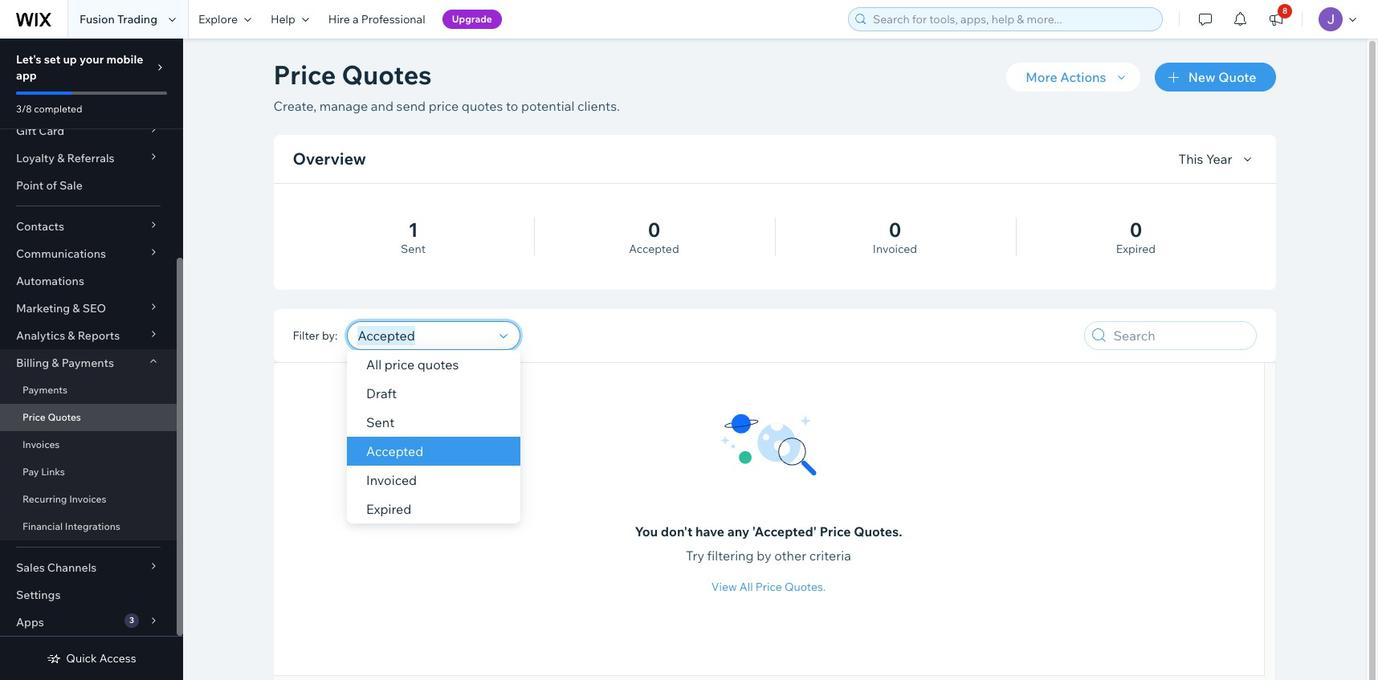 Task type: vqa. For each thing, say whether or not it's contained in the screenshot.
price in the list box
yes



Task type: locate. For each thing, give the bounding box(es) containing it.
& for billing
[[52, 356, 59, 370]]

8 button
[[1259, 0, 1294, 39]]

0 inside 0 expired
[[1130, 218, 1142, 242]]

1 horizontal spatial 0
[[889, 218, 901, 242]]

new quote
[[1188, 69, 1257, 85]]

0 vertical spatial invoices
[[22, 439, 60, 451]]

price right send
[[429, 98, 459, 114]]

new quote button
[[1155, 63, 1276, 92]]

by
[[757, 548, 772, 564]]

3/8
[[16, 103, 32, 115]]

point
[[16, 178, 44, 193]]

1 vertical spatial payments
[[22, 384, 67, 396]]

recurring invoices
[[22, 493, 106, 505]]

&
[[57, 151, 65, 165], [73, 301, 80, 316], [68, 329, 75, 343], [52, 356, 59, 370]]

2 0 from the left
[[889, 218, 901, 242]]

apps
[[16, 615, 44, 630]]

1 horizontal spatial price
[[429, 98, 459, 114]]

payments up price quotes at the left
[[22, 384, 67, 396]]

overview
[[293, 149, 366, 169]]

1 vertical spatial expired
[[367, 501, 412, 517]]

0 horizontal spatial price
[[385, 357, 415, 373]]

pay links link
[[0, 459, 177, 486]]

price up "criteria"
[[820, 524, 851, 540]]

0 horizontal spatial 0
[[648, 218, 660, 242]]

more actions button
[[1007, 63, 1140, 92]]

hire a professional
[[328, 12, 425, 27]]

0 horizontal spatial quotes
[[418, 357, 459, 373]]

3 0 from the left
[[1130, 218, 1142, 242]]

invoices
[[22, 439, 60, 451], [69, 493, 106, 505]]

all up draft on the left
[[367, 357, 382, 373]]

point of sale link
[[0, 172, 177, 199]]

0 for 0 expired
[[1130, 218, 1142, 242]]

1 vertical spatial sent
[[367, 414, 395, 431]]

price up draft on the left
[[385, 357, 415, 373]]

have
[[696, 524, 725, 540]]

1 horizontal spatial expired
[[1116, 242, 1156, 256]]

& left seo
[[73, 301, 80, 316]]

1 vertical spatial quotes
[[418, 357, 459, 373]]

analytics
[[16, 329, 65, 343]]

price inside you don't have any 'accepted' price quotes. try filtering by other criteria
[[820, 524, 851, 540]]

payments inside payments link
[[22, 384, 67, 396]]

clients.
[[577, 98, 620, 114]]

invoices link
[[0, 431, 177, 459]]

0 vertical spatial payments
[[62, 356, 114, 370]]

quotes down payments link
[[48, 411, 81, 423]]

payments
[[62, 356, 114, 370], [22, 384, 67, 396]]

all
[[367, 357, 382, 373], [740, 580, 753, 594]]

1 horizontal spatial invoices
[[69, 493, 106, 505]]

1 horizontal spatial all
[[740, 580, 753, 594]]

& inside "dropdown button"
[[52, 356, 59, 370]]

0 vertical spatial sent
[[401, 242, 426, 256]]

this year button
[[1179, 149, 1257, 169]]

marketing & seo button
[[0, 295, 177, 322]]

0 vertical spatial all
[[367, 357, 382, 373]]

your
[[80, 52, 104, 67]]

& right loyalty in the top left of the page
[[57, 151, 65, 165]]

and
[[371, 98, 394, 114]]

0 horizontal spatial accepted
[[367, 443, 424, 459]]

& inside popup button
[[73, 301, 80, 316]]

0 vertical spatial quotes
[[342, 59, 432, 91]]

sale
[[59, 178, 83, 193]]

referrals
[[67, 151, 115, 165]]

manage
[[319, 98, 368, 114]]

fusion
[[80, 12, 115, 27]]

this year
[[1179, 151, 1233, 167]]

1 vertical spatial price
[[385, 357, 415, 373]]

quote
[[1219, 69, 1257, 85]]

billing
[[16, 356, 49, 370]]

0 horizontal spatial expired
[[367, 501, 412, 517]]

reports
[[78, 329, 120, 343]]

1 vertical spatial quotes
[[48, 411, 81, 423]]

all price quotes
[[367, 357, 459, 373]]

settings link
[[0, 582, 177, 609]]

0 vertical spatial quotes.
[[854, 524, 902, 540]]

1 vertical spatial accepted
[[367, 443, 424, 459]]

0
[[648, 218, 660, 242], [889, 218, 901, 242], [1130, 218, 1142, 242]]

invoices up pay links
[[22, 439, 60, 451]]

you
[[635, 524, 658, 540]]

1 horizontal spatial quotes.
[[854, 524, 902, 540]]

price quotes create, manage and send price quotes to potential clients.
[[273, 59, 620, 114]]

to
[[506, 98, 518, 114]]

list box containing all price quotes
[[347, 350, 521, 524]]

price up the create,
[[273, 59, 336, 91]]

0 horizontal spatial quotes.
[[785, 580, 826, 594]]

invoiced inside list box
[[367, 472, 417, 488]]

0 vertical spatial quotes
[[462, 98, 503, 114]]

card
[[39, 124, 64, 138]]

all right view
[[740, 580, 753, 594]]

1 0 from the left
[[648, 218, 660, 242]]

0 horizontal spatial invoiced
[[367, 472, 417, 488]]

help button
[[261, 0, 319, 39]]

invoices down pay links link
[[69, 493, 106, 505]]

quotes up and
[[342, 59, 432, 91]]

1 horizontal spatial quotes
[[462, 98, 503, 114]]

2 horizontal spatial 0
[[1130, 218, 1142, 242]]

up
[[63, 52, 77, 67]]

price
[[273, 59, 336, 91], [22, 411, 46, 423], [820, 524, 851, 540], [756, 580, 782, 594]]

Search for tools, apps, help & more... field
[[868, 8, 1157, 31]]

0 horizontal spatial sent
[[367, 414, 395, 431]]

quotes
[[462, 98, 503, 114], [418, 357, 459, 373]]

other
[[774, 548, 807, 564]]

list box
[[347, 350, 521, 524]]

draft
[[367, 386, 397, 402]]

0 vertical spatial invoiced
[[873, 242, 917, 256]]

3
[[129, 615, 134, 626]]

& right 'billing'
[[52, 356, 59, 370]]

0 invoiced
[[873, 218, 917, 256]]

price down 'billing'
[[22, 411, 46, 423]]

access
[[99, 651, 136, 666]]

0 horizontal spatial all
[[367, 357, 382, 373]]

None field
[[353, 322, 495, 349]]

view
[[711, 580, 737, 594]]

0 vertical spatial accepted
[[629, 242, 679, 256]]

accepted
[[629, 242, 679, 256], [367, 443, 424, 459]]

0 vertical spatial price
[[429, 98, 459, 114]]

loyalty & referrals
[[16, 151, 115, 165]]

quotes inside the price quotes create, manage and send price quotes to potential clients.
[[342, 59, 432, 91]]

0 horizontal spatial quotes
[[48, 411, 81, 423]]

filter
[[293, 329, 320, 343]]

completed
[[34, 103, 82, 115]]

& for analytics
[[68, 329, 75, 343]]

financial
[[22, 520, 63, 533]]

expired
[[1116, 242, 1156, 256], [367, 501, 412, 517]]

0 horizontal spatial invoices
[[22, 439, 60, 451]]

1 vertical spatial invoiced
[[367, 472, 417, 488]]

0 inside "0 accepted"
[[648, 218, 660, 242]]

quotes inside sidebar element
[[48, 411, 81, 423]]

price inside sidebar element
[[22, 411, 46, 423]]

price inside the price quotes create, manage and send price quotes to potential clients.
[[273, 59, 336, 91]]

& left reports
[[68, 329, 75, 343]]

0 inside 0 invoiced
[[889, 218, 901, 242]]

invoiced
[[873, 242, 917, 256], [367, 472, 417, 488]]

payments up payments link
[[62, 356, 114, 370]]

0 vertical spatial expired
[[1116, 242, 1156, 256]]

price
[[429, 98, 459, 114], [385, 357, 415, 373]]

1 horizontal spatial quotes
[[342, 59, 432, 91]]



Task type: describe. For each thing, give the bounding box(es) containing it.
payments inside billing & payments "dropdown button"
[[62, 356, 114, 370]]

sidebar element
[[0, 0, 183, 680]]

& for marketing
[[73, 301, 80, 316]]

marketing
[[16, 301, 70, 316]]

billing & payments
[[16, 356, 114, 370]]

0 for 0 accepted
[[648, 218, 660, 242]]

quotes for price quotes
[[48, 411, 81, 423]]

0 expired
[[1116, 218, 1156, 256]]

create,
[[273, 98, 317, 114]]

analytics & reports button
[[0, 322, 177, 349]]

set
[[44, 52, 61, 67]]

try
[[686, 548, 704, 564]]

by:
[[322, 329, 338, 343]]

more
[[1026, 69, 1058, 85]]

loyalty & referrals button
[[0, 145, 177, 172]]

criteria
[[809, 548, 851, 564]]

marketing & seo
[[16, 301, 106, 316]]

financial integrations
[[22, 520, 120, 533]]

automations
[[16, 274, 84, 288]]

year
[[1206, 151, 1233, 167]]

billing & payments button
[[0, 349, 177, 377]]

don't
[[661, 524, 693, 540]]

let's
[[16, 52, 41, 67]]

1 horizontal spatial sent
[[401, 242, 426, 256]]

price inside the price quotes create, manage and send price quotes to potential clients.
[[429, 98, 459, 114]]

gift
[[16, 124, 36, 138]]

automations link
[[0, 267, 177, 295]]

recurring
[[22, 493, 67, 505]]

of
[[46, 178, 57, 193]]

accepted inside option
[[367, 443, 424, 459]]

& for loyalty
[[57, 151, 65, 165]]

sales channels
[[16, 561, 97, 575]]

financial integrations link
[[0, 513, 177, 541]]

hire
[[328, 12, 350, 27]]

0 for 0 invoiced
[[889, 218, 901, 242]]

sales
[[16, 561, 45, 575]]

mobile
[[106, 52, 143, 67]]

quick access button
[[47, 651, 136, 666]]

this
[[1179, 151, 1204, 167]]

pay
[[22, 466, 39, 478]]

0 accepted
[[629, 218, 679, 256]]

price quotes
[[22, 411, 81, 423]]

quick
[[66, 651, 97, 666]]

potential
[[521, 98, 575, 114]]

pay links
[[22, 466, 65, 478]]

settings
[[16, 588, 61, 602]]

1
[[408, 218, 418, 242]]

1 horizontal spatial accepted
[[629, 242, 679, 256]]

channels
[[47, 561, 97, 575]]

professional
[[361, 12, 425, 27]]

integrations
[[65, 520, 120, 533]]

filtering
[[707, 548, 754, 564]]

1 vertical spatial quotes.
[[785, 580, 826, 594]]

links
[[41, 466, 65, 478]]

quotes for price quotes create, manage and send price quotes to potential clients.
[[342, 59, 432, 91]]

3/8 completed
[[16, 103, 82, 115]]

payments link
[[0, 377, 177, 404]]

quotes inside the price quotes create, manage and send price quotes to potential clients.
[[462, 98, 503, 114]]

a
[[353, 12, 359, 27]]

quotes. inside you don't have any 'accepted' price quotes. try filtering by other criteria
[[854, 524, 902, 540]]

gift card
[[16, 124, 64, 138]]

expired inside list box
[[367, 501, 412, 517]]

gift card button
[[0, 117, 177, 145]]

quotes inside list box
[[418, 357, 459, 373]]

communications
[[16, 247, 106, 261]]

app
[[16, 68, 37, 83]]

trading
[[117, 12, 157, 27]]

1 vertical spatial all
[[740, 580, 753, 594]]

contacts
[[16, 219, 64, 234]]

more actions
[[1026, 69, 1107, 85]]

price down by
[[756, 580, 782, 594]]

1 vertical spatial invoices
[[69, 493, 106, 505]]

loyalty
[[16, 151, 55, 165]]

communications button
[[0, 240, 177, 267]]

help
[[271, 12, 295, 27]]

1 horizontal spatial invoiced
[[873, 242, 917, 256]]

accepted option
[[347, 437, 521, 466]]

any
[[728, 524, 750, 540]]

fusion trading
[[80, 12, 157, 27]]

seo
[[82, 301, 106, 316]]

you don't have any 'accepted' price quotes. try filtering by other criteria
[[635, 524, 902, 564]]

point of sale
[[16, 178, 83, 193]]

new
[[1188, 69, 1216, 85]]

8
[[1283, 6, 1288, 16]]

quick access
[[66, 651, 136, 666]]

upgrade button
[[442, 10, 502, 29]]

Search field
[[1109, 322, 1251, 349]]

price quotes link
[[0, 404, 177, 431]]

send
[[396, 98, 426, 114]]

1 sent
[[401, 218, 426, 256]]

filter by:
[[293, 329, 338, 343]]

price inside list box
[[385, 357, 415, 373]]

let's set up your mobile app
[[16, 52, 143, 83]]

explore
[[198, 12, 238, 27]]

actions
[[1060, 69, 1107, 85]]

'accepted'
[[752, 524, 817, 540]]

analytics & reports
[[16, 329, 120, 343]]

sales channels button
[[0, 554, 177, 582]]



